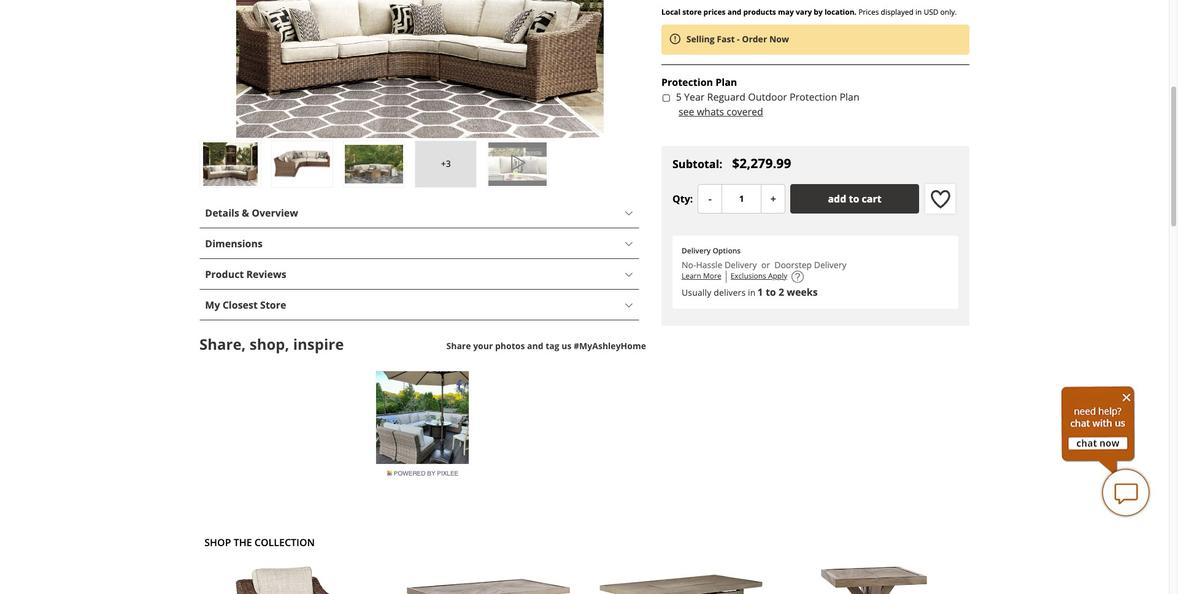 Task type: vqa. For each thing, say whether or not it's contained in the screenshot.
Kids & Baby
no



Task type: locate. For each thing, give the bounding box(es) containing it.
beachcroft 3-piece outdoor seating set, , large image
[[200, 0, 640, 138], [201, 142, 260, 186], [273, 142, 332, 186], [345, 142, 403, 186]]

the
[[234, 536, 252, 549]]

delivers
[[714, 286, 746, 298]]

0 horizontal spatial in
[[748, 286, 756, 298]]

prices
[[859, 6, 879, 17]]

None button
[[698, 184, 722, 213], [761, 184, 786, 213], [698, 184, 722, 213], [761, 184, 786, 213]]

chat bubble mobile view image
[[1102, 468, 1151, 517]]

exclusions apply link
[[731, 270, 787, 283]]

beachcroft swivel lounge chair, , large image
[[233, 564, 359, 594]]

protection
[[661, 76, 713, 89], [790, 90, 837, 104]]

to right add
[[849, 192, 859, 205]]

qty:
[[673, 192, 693, 205]]

5 year reguard outdoor protection plan
[[676, 90, 860, 104]]

and
[[728, 6, 742, 17]]

in left 1
[[748, 286, 756, 298]]

product reviews button
[[200, 259, 639, 290]]

1 horizontal spatial plan
[[840, 90, 860, 104]]

1 vertical spatial in
[[748, 286, 756, 298]]

prices
[[704, 6, 726, 17]]

dialogue message for liveperson image
[[1062, 386, 1135, 474]]

$2,279.99
[[732, 155, 791, 172]]

location.
[[825, 6, 857, 17]]

by right vary
[[814, 6, 823, 17]]

learn more link
[[682, 270, 721, 283]]

5
[[676, 90, 682, 104]]

by left pixlee
[[427, 469, 435, 477]]

to
[[849, 192, 859, 205], [766, 285, 776, 299]]

fast
[[717, 33, 735, 45]]

local store prices and products may vary by location. prices displayed in usd only.
[[661, 6, 957, 17]]

0 horizontal spatial protection
[[661, 76, 713, 89]]

products
[[743, 6, 776, 17]]

None text field
[[722, 184, 762, 213]]

beachcroft coffee table, , large image
[[405, 577, 572, 594]]

covered
[[727, 105, 763, 119]]

product
[[205, 268, 244, 281]]

see whats covered
[[679, 105, 763, 119]]

usually
[[682, 286, 711, 298]]

in left usd
[[916, 6, 922, 17]]

plan
[[716, 76, 737, 89], [840, 90, 860, 104]]

order
[[742, 33, 767, 45]]

pixlee
[[437, 469, 459, 477]]

learn
[[682, 270, 701, 281]]

protection right outdoor
[[790, 90, 837, 104]]

0 vertical spatial protection
[[661, 76, 713, 89]]

reviews
[[246, 268, 286, 281]]

1 horizontal spatial in
[[916, 6, 922, 17]]

to right 1
[[766, 285, 776, 299]]

0 vertical spatial plan
[[716, 76, 737, 89]]

add to cart button
[[791, 184, 919, 213]]

protection plan
[[661, 76, 737, 89]]

beachcroft end table, , large image
[[818, 564, 930, 594]]

my closest store button
[[200, 290, 639, 320]]

to inside button
[[849, 192, 859, 205]]

by
[[814, 6, 823, 17], [427, 469, 435, 477]]

1 horizontal spatial to
[[849, 192, 859, 205]]

1 vertical spatial protection
[[790, 90, 837, 104]]

-
[[737, 33, 740, 45]]

1 horizontal spatial by
[[814, 6, 823, 17]]

0 vertical spatial to
[[849, 192, 859, 205]]

subtotal:
[[673, 156, 722, 171]]

details & overview button
[[200, 198, 639, 228]]

1 vertical spatial to
[[766, 285, 776, 299]]

in
[[916, 6, 922, 17], [748, 286, 756, 298]]

0 horizontal spatial by
[[427, 469, 435, 477]]

protection up year
[[661, 76, 713, 89]]

shop the collection
[[205, 536, 315, 549]]

shop
[[205, 536, 231, 549]]

0 horizontal spatial to
[[766, 285, 776, 299]]



Task type: describe. For each thing, give the bounding box(es) containing it.
delivery options
[[682, 245, 741, 256]]

outdoor
[[748, 90, 787, 104]]

collection
[[255, 536, 315, 549]]

1
[[758, 285, 763, 299]]

0 horizontal spatial plan
[[716, 76, 737, 89]]

delivery
[[682, 245, 711, 256]]

selling fast - order now
[[687, 33, 789, 45]]

1 horizontal spatial protection
[[790, 90, 837, 104]]

local
[[661, 6, 681, 17]]

details & overview
[[205, 206, 298, 220]]

more
[[703, 270, 721, 281]]

+3 button
[[415, 140, 477, 188]]

2
[[779, 285, 784, 299]]

1 vertical spatial plan
[[840, 90, 860, 104]]

reguard
[[707, 90, 746, 104]]

displayed
[[881, 6, 914, 17]]

product reviews
[[205, 268, 286, 281]]

usd
[[924, 6, 939, 17]]

+3
[[441, 158, 451, 170]]

in inside usually delivers  in 1 to 2 weeks
[[748, 286, 756, 298]]

store
[[683, 6, 702, 17]]

weeks
[[787, 285, 818, 299]]

0 vertical spatial in
[[916, 6, 922, 17]]

usually delivers  in 1 to 2 weeks
[[682, 285, 818, 299]]

dimensions
[[205, 237, 263, 250]]

add to cart
[[828, 192, 882, 205]]

1 vertical spatial by
[[427, 469, 435, 477]]

options
[[713, 245, 741, 256]]

beachcroft fire pit table, , large image
[[598, 572, 765, 594]]

see
[[679, 105, 694, 119]]

closest
[[223, 298, 258, 312]]

0 vertical spatial by
[[814, 6, 823, 17]]

apply
[[768, 270, 787, 281]]

vary
[[796, 6, 812, 17]]

whats
[[697, 105, 724, 119]]

powered
[[394, 469, 426, 477]]

may
[[778, 6, 794, 17]]

dims image
[[792, 270, 804, 283]]

learn more
[[682, 270, 721, 281]]

only.
[[940, 6, 957, 17]]

selling
[[687, 33, 715, 45]]

beachcroft 3-piece nuvella outdoor sectional video 1 image
[[489, 142, 547, 186]]

cart
[[862, 192, 882, 205]]

add
[[828, 192, 846, 205]]

powered by pixlee link
[[358, 468, 487, 479]]

powered by pixlee
[[394, 469, 459, 477]]

my
[[205, 298, 220, 312]]

exclusions apply
[[731, 270, 787, 281]]

details
[[205, 206, 239, 220]]

dimensions button
[[200, 228, 639, 259]]

see whats covered button
[[679, 105, 763, 119]]

year
[[684, 90, 705, 104]]

now
[[769, 33, 789, 45]]

overview
[[252, 206, 298, 220]]

my closest store
[[205, 298, 286, 312]]

store
[[260, 298, 286, 312]]

exclusions
[[731, 270, 766, 281]]

&
[[242, 206, 249, 220]]

or
[[757, 259, 775, 270]]



